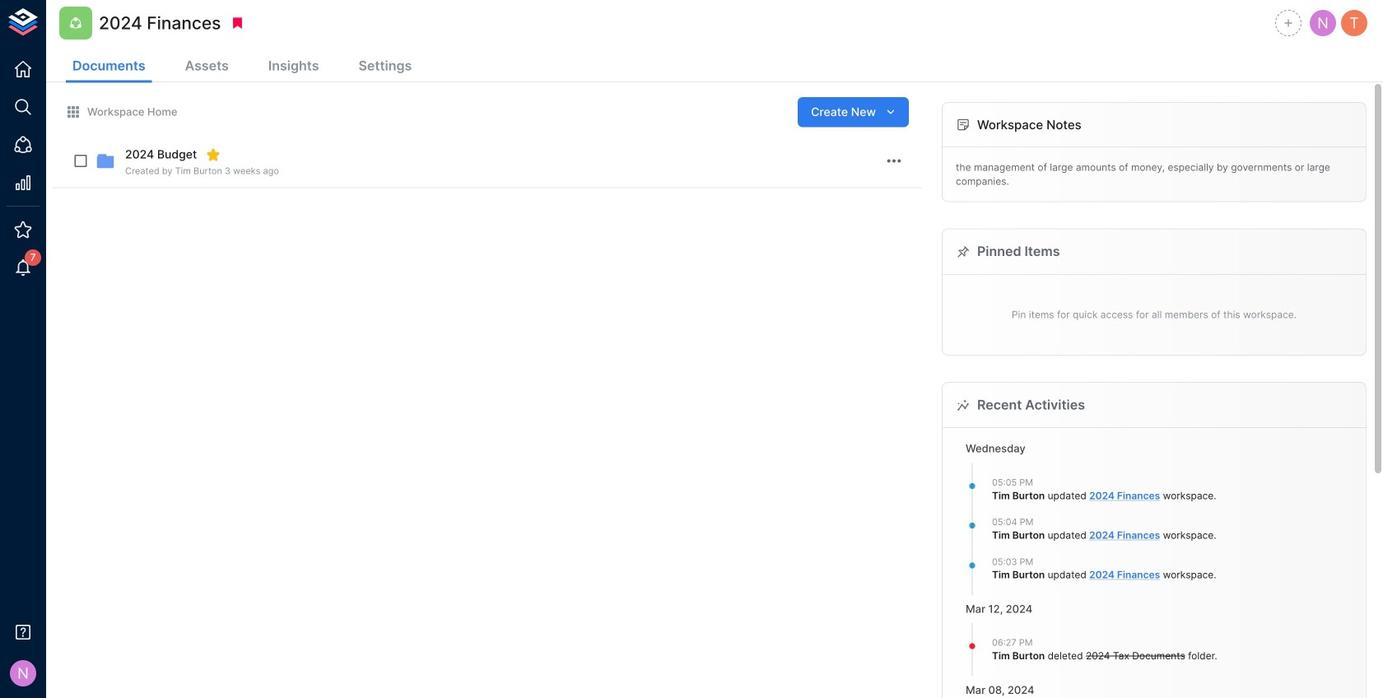 Task type: vqa. For each thing, say whether or not it's contained in the screenshot.
the Remove Bookmark icon
yes



Task type: describe. For each thing, give the bounding box(es) containing it.
remove bookmark image
[[230, 16, 245, 30]]



Task type: locate. For each thing, give the bounding box(es) containing it.
remove favorite image
[[206, 147, 221, 162]]



